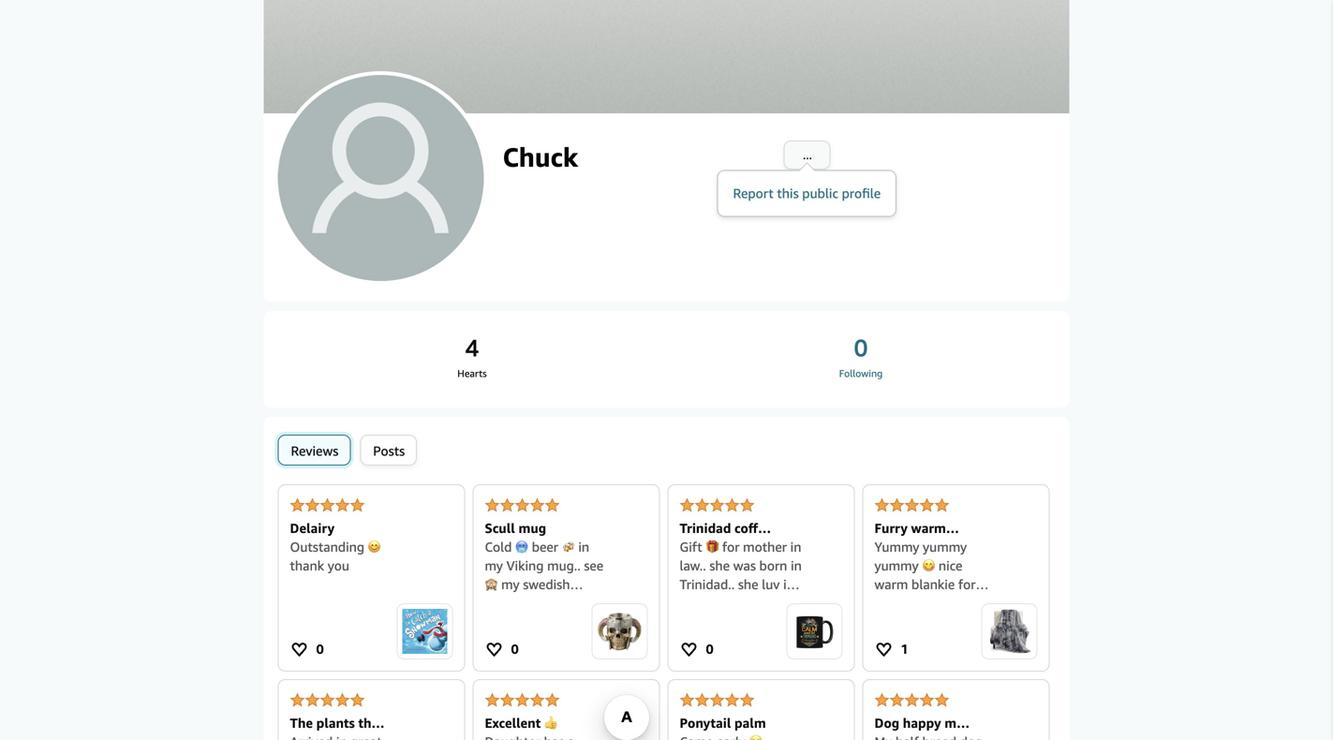 Task type: locate. For each thing, give the bounding box(es) containing it.
for down nice
[[959, 577, 976, 592]]

so up ordered
[[915, 671, 928, 686]]

it.. right luv
[[784, 577, 798, 592]]

yummy
[[923, 539, 967, 555], [875, 558, 919, 574]]

one
[[942, 689, 964, 705], [906, 708, 928, 724]]

you
[[328, 558, 349, 574]]

in right mother
[[791, 539, 802, 555]]

2 vertical spatial for
[[967, 689, 985, 705]]

👍 right excellent
[[544, 716, 558, 731]]

me left a
[[730, 633, 749, 649]]

so
[[915, 671, 928, 686], [875, 689, 888, 705]]

it..
[[784, 577, 798, 592], [982, 671, 996, 686]]

warm
[[912, 521, 946, 536], [875, 577, 909, 592]]

my
[[485, 558, 503, 574], [502, 577, 520, 592], [875, 596, 893, 611], [930, 633, 948, 649], [875, 727, 893, 740]]

0 up plants
[[316, 642, 324, 657]]

blanket..
[[875, 633, 926, 649]]

0 left more
[[706, 642, 714, 657]]

thank
[[290, 558, 324, 574]]

0 following
[[840, 334, 883, 380]]

it.. right ❤️
[[982, 671, 996, 686]]

👍 down tummy..
[[931, 614, 945, 630]]

in
[[579, 539, 590, 555], [791, 539, 802, 555], [791, 558, 802, 574]]

1 vertical spatial it..
[[982, 671, 996, 686]]

1 horizontal spatial me
[[945, 716, 964, 731]]

one down ordered
[[906, 708, 928, 724]]

0 vertical spatial for
[[723, 539, 740, 555]]

warm up tummy..
[[875, 577, 909, 592]]

0 vertical spatial so
[[915, 671, 928, 686]]

maybe up can
[[714, 596, 754, 611]]

mother
[[743, 539, 787, 555]]

nice
[[939, 558, 963, 574]]

was
[[734, 558, 756, 574]]

1 vertical spatial one
[[906, 708, 928, 724]]

👍
[[931, 614, 945, 630], [544, 716, 558, 731]]

little
[[680, 652, 708, 667]]

maybe up tolerate
[[680, 614, 720, 630]]

happy
[[903, 716, 942, 731], [875, 734, 913, 740]]

happy down dog
[[875, 734, 913, 740]]

report this public profile
[[733, 186, 881, 201]]

yummy up nice
[[923, 539, 967, 555]]

outstanding
[[290, 539, 365, 555]]

think
[[680, 596, 711, 611]]

0 vertical spatial one
[[942, 689, 964, 705]]

me right of
[[945, 716, 964, 731]]

my down each
[[875, 727, 893, 740]]

trinidad..
[[680, 577, 735, 592]]

0 horizontal spatial so
[[875, 689, 888, 705]]

scull mug cold 🥶 beer 🍻 in my viking mug.. see 🙈 my swedish mouth 👄 smile 😁
[[485, 521, 604, 611]]

delairy
[[290, 521, 335, 536]]

ordered
[[892, 689, 938, 705]]

ponytail palm
[[680, 716, 766, 731]]

👍 inside yummy yummy yummy 😋 nice warm blankie for my tummy.. excellent 👍 blanket.. my daughter and sister in-law so mine ❤️ it.. so ordered one for each one of them.. my only
[[931, 614, 945, 630]]

👄
[[528, 596, 541, 611]]

cold
[[485, 539, 512, 555]]

for down ❤️
[[967, 689, 985, 705]]

😋
[[922, 558, 936, 574]]

viking
[[507, 558, 544, 574]]

0 horizontal spatial warm
[[875, 577, 909, 592]]

warm up blanket
[[912, 521, 946, 536]]

she left can
[[723, 614, 744, 630]]

blanket
[[875, 539, 922, 555]]

in right 🍻
[[579, 539, 590, 555]]

posts
[[373, 443, 405, 459]]

0 horizontal spatial one
[[906, 708, 928, 724]]

the plants that keep on giving
[[290, 716, 384, 740]]

blankie
[[912, 577, 955, 592]]

0 vertical spatial happy
[[903, 716, 942, 731]]

0 horizontal spatial 👍
[[544, 716, 558, 731]]

this
[[777, 186, 799, 201]]

0 horizontal spatial yummy
[[875, 558, 919, 574]]

my up the and
[[930, 633, 948, 649]]

me inside dog happy me happy
[[945, 716, 964, 731]]

excellent 👍 link
[[473, 680, 660, 740]]

excellent
[[485, 716, 541, 731]]

0 horizontal spatial me
[[730, 633, 749, 649]]

0 down mouth
[[511, 642, 519, 657]]

gift
[[680, 539, 703, 555]]

1 horizontal spatial 👍
[[931, 614, 945, 630]]

me
[[730, 633, 749, 649], [945, 716, 964, 731]]

0 vertical spatial warm
[[912, 521, 946, 536]]

yummy down yummy
[[875, 558, 919, 574]]

coffee
[[735, 521, 773, 536]]

0 vertical spatial me
[[730, 633, 749, 649]]

0 vertical spatial maybe
[[714, 596, 754, 611]]

bit
[[711, 652, 728, 667]]

one down the mine
[[942, 689, 964, 705]]

happy down ordered
[[903, 716, 942, 731]]

furry warm blanket
[[875, 521, 946, 555]]

mug..
[[547, 558, 581, 574]]

0
[[854, 334, 868, 364], [316, 642, 324, 657], [511, 642, 519, 657], [706, 642, 714, 657]]

warm inside yummy yummy yummy 😋 nice warm blankie for my tummy.. excellent 👍 blanket.. my daughter and sister in-law so mine ❤️ it.. so ordered one for each one of them.. my only
[[875, 577, 909, 592]]

... button
[[785, 142, 830, 169]]

1 horizontal spatial yummy
[[923, 539, 967, 555]]

my up 🙈
[[485, 558, 503, 574]]

0 vertical spatial she
[[710, 558, 730, 574]]

excellent 👍
[[485, 716, 558, 731]]

2 vertical spatial she
[[723, 614, 744, 630]]

0 vertical spatial yummy
[[923, 539, 967, 555]]

1 vertical spatial 👍
[[544, 716, 558, 731]]

1 vertical spatial happy
[[875, 734, 913, 740]]

report
[[733, 186, 774, 201]]

furry
[[875, 521, 908, 536]]

it.. inside yummy yummy yummy 😋 nice warm blankie for my tummy.. excellent 👍 blanket.. my daughter and sister in-law so mine ❤️ it.. so ordered one for each one of them.. my only
[[982, 671, 996, 686]]

profile
[[842, 186, 881, 201]]

yummy yummy yummy 😋 nice warm blankie for my tummy.. excellent 👍 blanket.. my daughter and sister in-law so mine ❤️ it.. so ordered one for each one of them.. my only
[[875, 539, 996, 740]]

excellent
[[875, 614, 928, 630]]

1 vertical spatial me
[[945, 716, 964, 731]]

plants
[[316, 716, 355, 731]]

sister
[[959, 652, 990, 667]]

my right 🙈
[[502, 577, 520, 592]]

she
[[710, 558, 730, 574], [738, 577, 759, 592], [723, 614, 744, 630]]

0 up following
[[854, 334, 868, 364]]

wee
[[763, 633, 787, 649]]

daughter
[[875, 652, 929, 667]]

she down was
[[738, 577, 759, 592]]

them..
[[948, 708, 986, 724]]

0 horizontal spatial it..
[[784, 577, 798, 592]]

reviews
[[291, 443, 339, 459]]

1 horizontal spatial warm
[[912, 521, 946, 536]]

she down 🎁
[[710, 558, 730, 574]]

for right 🎁
[[723, 539, 740, 555]]

1 horizontal spatial it..
[[982, 671, 996, 686]]

😊
[[368, 539, 381, 555]]

see
[[584, 558, 604, 574]]

1 vertical spatial warm
[[875, 577, 909, 592]]

0 vertical spatial it..
[[784, 577, 798, 592]]

0 vertical spatial 👍
[[931, 614, 945, 630]]

so down in-
[[875, 689, 888, 705]]



Task type: describe. For each thing, give the bounding box(es) containing it.
1 vertical spatial she
[[738, 577, 759, 592]]

each
[[875, 708, 903, 724]]

trinidad coffee ☕
[[680, 521, 773, 555]]

public
[[803, 186, 839, 201]]

0 for cold 🥶 beer 🍻 in my viking mug.. see 🙈 my swedish mouth 👄 smile 😁
[[511, 642, 519, 657]]

4
[[465, 334, 479, 364]]

1 vertical spatial so
[[875, 689, 888, 705]]

reviews button
[[278, 435, 351, 466]]

🍻
[[562, 539, 575, 555]]

1 vertical spatial for
[[959, 577, 976, 592]]

following
[[840, 368, 883, 380]]

and
[[933, 652, 955, 667]]

just
[[757, 596, 779, 611]]

ponytail palm link
[[668, 680, 855, 740]]

beer
[[532, 539, 559, 555]]

0 for outstanding 😊 thank you
[[316, 642, 324, 657]]

swedish
[[523, 577, 570, 592]]

the plants that keep on giving link
[[278, 680, 465, 740]]

mine
[[932, 671, 962, 686]]

on
[[323, 734, 339, 740]]

luv
[[762, 577, 780, 592]]

report this public profile link
[[733, 186, 881, 201]]

0 for gift 🎁 for mother in law.. she was born in trinidad.. she luv it.. think maybe just maybe she can tolerate me a wee little bit more
[[706, 642, 714, 657]]

😁
[[579, 596, 593, 611]]

🥶
[[516, 539, 529, 555]]

dog happy me happy
[[875, 716, 964, 740]]

🙈
[[485, 577, 498, 592]]

...
[[803, 148, 812, 162]]

of
[[932, 708, 944, 724]]

that
[[358, 716, 384, 731]]

scull
[[485, 521, 515, 536]]

ponytail
[[680, 716, 731, 731]]

chuck
[[503, 142, 578, 173]]

1 vertical spatial yummy
[[875, 558, 919, 574]]

me inside gift 🎁 for mother in law.. she was born in trinidad.. she luv it.. think maybe just maybe she can tolerate me a wee little bit more
[[730, 633, 749, 649]]

in-
[[875, 671, 891, 686]]

1 vertical spatial maybe
[[680, 614, 720, 630]]

tolerate
[[680, 633, 727, 649]]

dog
[[875, 716, 900, 731]]

yummy
[[875, 539, 920, 555]]

my up excellent
[[875, 596, 893, 611]]

warm inside furry warm blanket
[[912, 521, 946, 536]]

☕
[[680, 539, 693, 555]]

giving
[[342, 734, 381, 740]]

delairy outstanding 😊 thank you
[[290, 521, 381, 574]]

❤️
[[965, 671, 978, 686]]

mug
[[519, 521, 546, 536]]

gift 🎁 for mother in law.. she was born in trinidad.. she luv it.. think maybe just maybe she can tolerate me a wee little bit more
[[680, 539, 802, 667]]

a
[[753, 633, 760, 649]]

for inside gift 🎁 for mother in law.. she was born in trinidad.. she luv it.. think maybe just maybe she can tolerate me a wee little bit more
[[723, 539, 740, 555]]

more
[[731, 652, 762, 667]]

1 horizontal spatial one
[[942, 689, 964, 705]]

1 horizontal spatial so
[[915, 671, 928, 686]]

hearts
[[458, 368, 487, 380]]

tummy..
[[897, 596, 945, 611]]

law
[[891, 671, 912, 686]]

it.. inside gift 🎁 for mother in law.. she was born in trinidad.. she luv it.. think maybe just maybe she can tolerate me a wee little bit more
[[784, 577, 798, 592]]

posts button
[[360, 435, 417, 466]]

born
[[760, 558, 788, 574]]

can
[[747, 614, 768, 630]]

law..
[[680, 558, 706, 574]]

dog happy me happy link
[[863, 680, 1050, 740]]

🎁
[[706, 539, 719, 555]]

0 inside '0 following'
[[854, 334, 868, 364]]

palm
[[735, 716, 766, 731]]

keep
[[290, 734, 320, 740]]

mouth
[[485, 596, 525, 611]]

1
[[901, 642, 909, 657]]

trinidad
[[680, 521, 731, 536]]

the
[[290, 716, 313, 731]]

in inside scull mug cold 🥶 beer 🍻 in my viking mug.. see 🙈 my swedish mouth 👄 smile 😁
[[579, 539, 590, 555]]

in right born at the right
[[791, 558, 802, 574]]

smile
[[545, 596, 576, 611]]

4 hearts
[[458, 334, 487, 380]]



Task type: vqa. For each thing, say whether or not it's contained in the screenshot.
the a
yes



